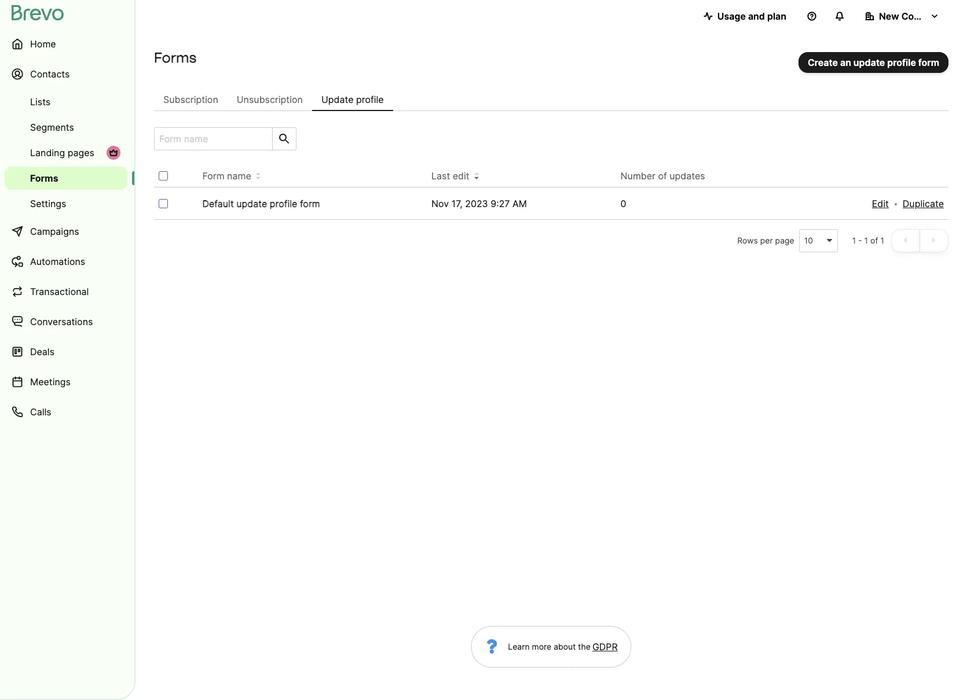 Task type: locate. For each thing, give the bounding box(es) containing it.
deals
[[30, 346, 54, 358]]

company
[[902, 10, 944, 22]]

of inside button
[[658, 170, 667, 182]]

0 horizontal spatial profile
[[270, 198, 297, 210]]

2 1 from the left
[[865, 236, 868, 246]]

3 1 from the left
[[881, 236, 885, 246]]

0 horizontal spatial update
[[236, 198, 267, 210]]

0 horizontal spatial of
[[658, 170, 667, 182]]

rows
[[737, 236, 758, 246]]

search button
[[272, 128, 296, 150]]

1 vertical spatial profile
[[356, 94, 384, 105]]

0 horizontal spatial form
[[300, 198, 320, 210]]

update
[[854, 57, 885, 68], [236, 198, 267, 210]]

form
[[919, 57, 940, 68], [300, 198, 320, 210]]

0 horizontal spatial forms
[[30, 173, 58, 184]]

nov 17, 2023 9:27 am
[[432, 198, 527, 210]]

forms
[[154, 49, 196, 66], [30, 173, 58, 184]]

last
[[432, 170, 450, 182]]

1 vertical spatial forms
[[30, 173, 58, 184]]

2023
[[465, 198, 488, 210]]

last edit
[[432, 170, 470, 182]]

default update profile form link
[[202, 198, 320, 210]]

edit
[[453, 170, 470, 182]]

subscription
[[163, 94, 218, 105]]

per
[[760, 236, 773, 246]]

contacts
[[30, 68, 70, 80]]

17,
[[452, 198, 463, 210]]

1
[[853, 236, 856, 246], [865, 236, 868, 246], [881, 236, 885, 246]]

forms down landing
[[30, 173, 58, 184]]

and
[[748, 10, 765, 22]]

1 horizontal spatial 1
[[865, 236, 868, 246]]

campaigns link
[[5, 218, 127, 246]]

Campaign name search field
[[155, 128, 268, 150]]

1 vertical spatial form
[[300, 198, 320, 210]]

update profile link
[[312, 88, 393, 111]]

rows per page
[[737, 236, 795, 246]]

learn
[[508, 642, 530, 652]]

2 horizontal spatial 1
[[881, 236, 885, 246]]

1 horizontal spatial of
[[871, 236, 878, 246]]

of right -
[[871, 236, 878, 246]]

1 horizontal spatial form
[[919, 57, 940, 68]]

2 vertical spatial profile
[[270, 198, 297, 210]]

0
[[621, 198, 626, 210]]

calls
[[30, 407, 51, 418]]

form name
[[202, 170, 251, 182]]

landing pages link
[[5, 141, 127, 165]]

update profile
[[321, 94, 384, 105]]

pages
[[68, 147, 94, 159]]

of right "number"
[[658, 170, 667, 182]]

about
[[554, 642, 576, 652]]

home
[[30, 38, 56, 50]]

create an update profile form link
[[799, 52, 949, 73]]

more
[[532, 642, 552, 652]]

lists link
[[5, 90, 127, 114]]

usage and plan
[[718, 10, 787, 22]]

1 horizontal spatial update
[[854, 57, 885, 68]]

usage and plan button
[[694, 5, 796, 28]]

updates
[[670, 170, 705, 182]]

settings
[[30, 198, 66, 210]]

0 horizontal spatial 1
[[853, 236, 856, 246]]

landing
[[30, 147, 65, 159]]

gdpr link
[[591, 641, 618, 655]]

gdpr
[[593, 642, 618, 653]]

0 vertical spatial of
[[658, 170, 667, 182]]

segments
[[30, 122, 74, 133]]

0 vertical spatial forms
[[154, 49, 196, 66]]

duplicate link
[[903, 197, 944, 211]]

settings link
[[5, 192, 127, 215]]

update down name
[[236, 198, 267, 210]]

subscription link
[[154, 88, 228, 111]]

lists
[[30, 96, 51, 108]]

landing pages
[[30, 147, 94, 159]]

update right "an"
[[854, 57, 885, 68]]

2 horizontal spatial profile
[[888, 57, 916, 68]]

1 horizontal spatial profile
[[356, 94, 384, 105]]

unsubscription link
[[228, 88, 312, 111]]

0 vertical spatial profile
[[888, 57, 916, 68]]

of
[[658, 170, 667, 182], [871, 236, 878, 246]]

forms up the subscription
[[154, 49, 196, 66]]

-
[[859, 236, 862, 246]]

1 horizontal spatial forms
[[154, 49, 196, 66]]

0 vertical spatial form
[[919, 57, 940, 68]]

profile
[[888, 57, 916, 68], [356, 94, 384, 105], [270, 198, 297, 210]]

campaigns
[[30, 226, 79, 237]]

new company button
[[856, 5, 949, 28]]



Task type: vqa. For each thing, say whether or not it's contained in the screenshot.
SUBSCRIPTION
yes



Task type: describe. For each thing, give the bounding box(es) containing it.
name
[[227, 170, 251, 182]]

create
[[808, 57, 838, 68]]

transactional
[[30, 286, 89, 298]]

number
[[621, 170, 656, 182]]

form
[[202, 170, 225, 182]]

default
[[202, 198, 234, 210]]

search image
[[277, 132, 291, 146]]

plan
[[767, 10, 787, 22]]

number of updates button
[[621, 169, 715, 183]]

am
[[513, 198, 527, 210]]

contacts link
[[5, 60, 127, 88]]

learn more about the gdpr
[[508, 642, 618, 653]]

deals link
[[5, 338, 127, 366]]

automations link
[[5, 248, 127, 276]]

an
[[840, 57, 851, 68]]

new
[[879, 10, 899, 22]]

0 vertical spatial update
[[854, 57, 885, 68]]

page
[[775, 236, 795, 246]]

1 vertical spatial of
[[871, 236, 878, 246]]

profile inside 'link'
[[356, 94, 384, 105]]

new company
[[879, 10, 944, 22]]

the
[[578, 642, 591, 652]]

nov
[[432, 198, 449, 210]]

automations
[[30, 256, 85, 268]]

conversations link
[[5, 308, 127, 336]]

forms link
[[5, 167, 127, 190]]

left___rvooi image
[[109, 148, 118, 158]]

9:27
[[491, 198, 510, 210]]

create an update profile form
[[808, 57, 940, 68]]

calls link
[[5, 399, 127, 426]]

1 - 1 of 1
[[853, 236, 885, 246]]

home link
[[5, 30, 127, 58]]

1 vertical spatial update
[[236, 198, 267, 210]]

default update profile form
[[202, 198, 320, 210]]

transactional link
[[5, 278, 127, 306]]

segments link
[[5, 116, 127, 139]]

update
[[321, 94, 354, 105]]

meetings link
[[5, 368, 127, 396]]

edit link
[[872, 197, 889, 211]]

form name button
[[202, 169, 261, 183]]

last edit button
[[432, 169, 479, 183]]

number of updates
[[621, 170, 705, 182]]

conversations
[[30, 316, 93, 328]]

unsubscription
[[237, 94, 303, 105]]

duplicate
[[903, 198, 944, 210]]

edit
[[872, 198, 889, 210]]

1 1 from the left
[[853, 236, 856, 246]]

usage
[[718, 10, 746, 22]]

meetings
[[30, 377, 71, 388]]



